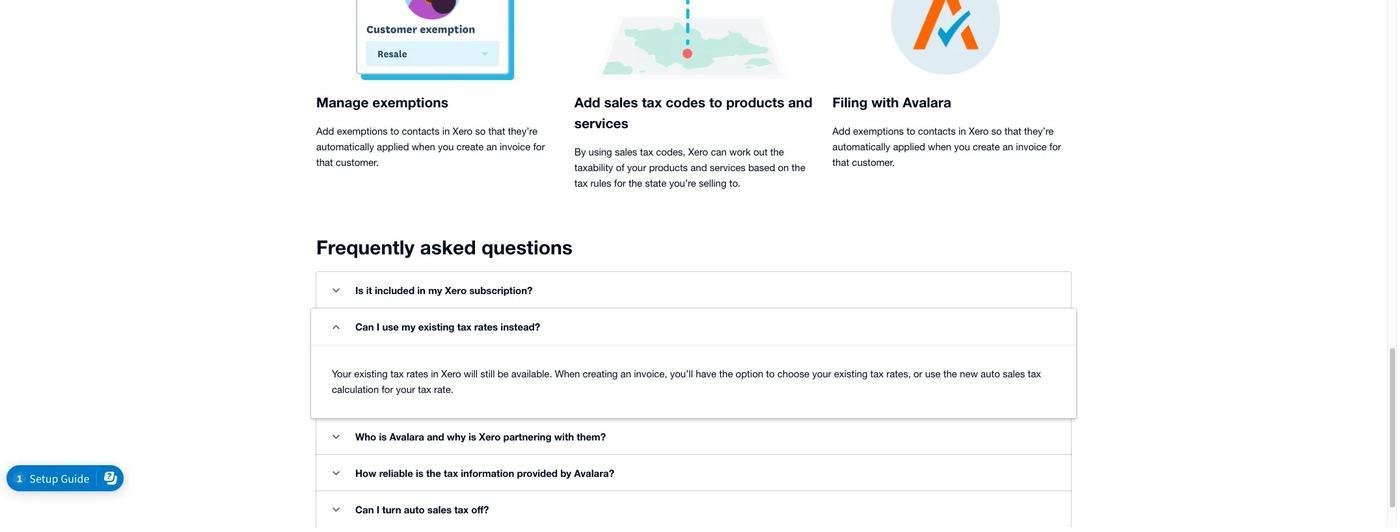 Task type: describe. For each thing, give the bounding box(es) containing it.
1 vertical spatial auto
[[404, 504, 425, 516]]

xero inside "by using sales tax codes, xero can work out the taxability of your products and services based on the tax rules for the state you're selling to."
[[689, 146, 708, 158]]

filing with avalara
[[833, 94, 952, 111]]

you for filing with avalara
[[955, 141, 970, 152]]

to down filing with avalara
[[907, 126, 916, 137]]

0 vertical spatial rates
[[474, 321, 498, 333]]

0 horizontal spatial is
[[379, 431, 387, 443]]

for inside your existing tax rates in xero will still be available. when creating an invoice, you'll have the option to choose your existing tax rates, or use the new auto sales tax calculation for your tax rate.
[[382, 384, 393, 395]]

sales inside your existing tax rates in xero will still be available. when creating an invoice, you'll have the option to choose your existing tax rates, or use the new auto sales tax calculation for your tax rate.
[[1003, 368, 1026, 380]]

be
[[498, 368, 509, 380]]

can i turn auto sales tax off?
[[355, 504, 489, 516]]

the left new
[[944, 368, 958, 380]]

in inside your existing tax rates in xero will still be available. when creating an invoice, you'll have the option to choose your existing tax rates, or use the new auto sales tax calculation for your tax rate.
[[431, 368, 439, 380]]

codes
[[666, 94, 706, 111]]

customer. for manage
[[336, 157, 379, 168]]

1 horizontal spatial with
[[872, 94, 899, 111]]

an inside your existing tax rates in xero will still be available. when creating an invoice, you'll have the option to choose your existing tax rates, or use the new auto sales tax calculation for your tax rate.
[[621, 368, 631, 380]]

by
[[561, 467, 572, 479]]

frequently
[[316, 236, 415, 259]]

to inside your existing tax rates in xero will still be available. when creating an invoice, you'll have the option to choose your existing tax rates, or use the new auto sales tax calculation for your tax rate.
[[766, 368, 775, 380]]

calculation
[[332, 384, 379, 395]]

create for filing with avalara
[[973, 141, 1000, 152]]

taxability
[[575, 162, 613, 173]]

asked
[[420, 236, 476, 259]]

tax inside add sales tax codes to products and services
[[642, 94, 662, 111]]

i for turn
[[377, 504, 380, 516]]

for inside "by using sales tax codes, xero can work out the taxability of your products and services based on the tax rules for the state you're selling to."
[[614, 178, 626, 189]]

automatically for filing
[[833, 141, 891, 152]]

0 horizontal spatial use
[[382, 321, 399, 333]]

reliable
[[379, 467, 413, 479]]

frequently asked questions
[[316, 236, 573, 259]]

to down manage exemptions
[[391, 126, 399, 137]]

your
[[332, 368, 352, 380]]

rules
[[591, 178, 612, 189]]

manage
[[316, 94, 369, 111]]

will
[[464, 368, 478, 380]]

1 vertical spatial with
[[555, 431, 574, 443]]

products inside "by using sales tax codes, xero can work out the taxability of your products and services based on the tax rules for the state you're selling to."
[[649, 162, 688, 173]]

toggle button for who is avalara and why is xero partnering with them?
[[323, 424, 349, 450]]

add exemptions to contacts in xero so that they're automatically applied when you create an invoice for that customer. for filing with avalara
[[833, 126, 1062, 168]]

exemptions for filing with avalara
[[853, 126, 904, 137]]

to.
[[730, 178, 741, 189]]

using
[[589, 146, 612, 158]]

they're for manage exemptions
[[508, 126, 538, 137]]

add sales tax codes to products and services
[[575, 94, 813, 131]]

filing
[[833, 94, 868, 111]]

sales inside add sales tax codes to products and services
[[604, 94, 638, 111]]

turn
[[382, 504, 401, 516]]

sales left off?
[[428, 504, 452, 516]]

2 horizontal spatial is
[[469, 431, 476, 443]]

work
[[730, 146, 751, 158]]

1 vertical spatial your
[[812, 368, 832, 380]]

toggle image for can i use my existing tax rates instead?
[[332, 325, 339, 329]]

contacts for filing with avalara
[[918, 126, 956, 137]]

new
[[960, 368, 978, 380]]

when for filing with avalara
[[928, 141, 952, 152]]

xero inside your existing tax rates in xero will still be available. when creating an invoice, you'll have the option to choose your existing tax rates, or use the new auto sales tax calculation for your tax rate.
[[441, 368, 461, 380]]

invoice for manage exemptions
[[500, 141, 531, 152]]

based
[[749, 162, 775, 173]]

questions
[[482, 236, 573, 259]]

it
[[366, 284, 372, 296]]

contacts for manage exemptions
[[402, 126, 440, 137]]

the left state
[[629, 178, 643, 189]]

option
[[736, 368, 764, 380]]

you'll
[[670, 368, 693, 380]]

invoice for filing with avalara
[[1016, 141, 1047, 152]]

of
[[616, 162, 625, 173]]

and inside add sales tax codes to products and services
[[788, 94, 813, 111]]

avalara for with
[[903, 94, 952, 111]]

they're for filing with avalara
[[1025, 126, 1054, 137]]

applied for exemptions
[[377, 141, 409, 152]]

can for can i turn auto sales tax off?
[[355, 504, 374, 516]]

create for manage exemptions
[[457, 141, 484, 152]]

have
[[696, 368, 717, 380]]

rates inside your existing tax rates in xero will still be available. when creating an invoice, you'll have the option to choose your existing tax rates, or use the new auto sales tax calculation for your tax rate.
[[407, 368, 428, 380]]

partnering
[[504, 431, 552, 443]]

products inside add sales tax codes to products and services
[[726, 94, 785, 111]]

and inside "by using sales tax codes, xero can work out the taxability of your products and services based on the tax rules for the state you're selling to."
[[691, 162, 707, 173]]

avalara for is
[[390, 431, 424, 443]]



Task type: vqa. For each thing, say whether or not it's contained in the screenshot.
How
yes



Task type: locate. For each thing, give the bounding box(es) containing it.
automatically down filing
[[833, 141, 891, 152]]

can down it
[[355, 321, 374, 333]]

2 vertical spatial toggle image
[[332, 507, 339, 512]]

customer. down filing with avalara
[[852, 157, 895, 168]]

2 when from the left
[[928, 141, 952, 152]]

xero
[[453, 126, 473, 137], [969, 126, 989, 137], [689, 146, 708, 158], [445, 284, 467, 296], [441, 368, 461, 380], [479, 431, 501, 443]]

who
[[355, 431, 376, 443]]

1 horizontal spatial and
[[691, 162, 707, 173]]

3 toggle button from the top
[[323, 424, 349, 450]]

so for filing with avalara
[[992, 126, 1002, 137]]

still
[[481, 368, 495, 380]]

0 horizontal spatial an
[[487, 141, 497, 152]]

subscription?
[[469, 284, 533, 296]]

toggle image
[[332, 288, 339, 293], [332, 435, 339, 439], [332, 507, 339, 512]]

1 add exemptions to contacts in xero so that they're automatically applied when you create an invoice for that customer. from the left
[[316, 126, 545, 168]]

toggle image for how reliable is the tax information provided by avalara?
[[332, 471, 339, 476]]

2 create from the left
[[973, 141, 1000, 152]]

can for can i use my existing tax rates instead?
[[355, 321, 374, 333]]

to right option
[[766, 368, 775, 380]]

to right codes
[[709, 94, 723, 111]]

1 horizontal spatial my
[[428, 284, 442, 296]]

0 horizontal spatial and
[[427, 431, 444, 443]]

1 i from the top
[[377, 321, 380, 333]]

rate.
[[434, 384, 454, 395]]

your right choose on the bottom of page
[[812, 368, 832, 380]]

1 horizontal spatial automatically
[[833, 141, 891, 152]]

services up using
[[575, 115, 629, 131]]

0 vertical spatial use
[[382, 321, 399, 333]]

toggle button left who in the bottom left of the page
[[323, 424, 349, 450]]

sales inside "by using sales tax codes, xero can work out the taxability of your products and services based on the tax rules for the state you're selling to."
[[615, 146, 638, 158]]

1 horizontal spatial they're
[[1025, 126, 1054, 137]]

2 toggle button from the top
[[323, 314, 349, 340]]

information
[[461, 467, 514, 479]]

your existing tax rates in xero will still be available. when creating an invoice, you'll have the option to choose your existing tax rates, or use the new auto sales tax calculation for your tax rate.
[[332, 368, 1042, 395]]

when
[[412, 141, 435, 152], [928, 141, 952, 152]]

use right or
[[925, 368, 941, 380]]

1 horizontal spatial create
[[973, 141, 1000, 152]]

auto inside your existing tax rates in xero will still be available. when creating an invoice, you'll have the option to choose your existing tax rates, or use the new auto sales tax calculation for your tax rate.
[[981, 368, 1000, 380]]

is right why
[[469, 431, 476, 443]]

is
[[379, 431, 387, 443], [469, 431, 476, 443], [416, 467, 424, 479]]

when for manage exemptions
[[412, 141, 435, 152]]

0 horizontal spatial products
[[649, 162, 688, 173]]

1 vertical spatial my
[[402, 321, 416, 333]]

out
[[754, 146, 768, 158]]

existing left rates,
[[834, 368, 868, 380]]

by
[[575, 146, 586, 158]]

1 horizontal spatial customer.
[[852, 157, 895, 168]]

1 horizontal spatial auto
[[981, 368, 1000, 380]]

2 contacts from the left
[[918, 126, 956, 137]]

and left filing
[[788, 94, 813, 111]]

1 horizontal spatial add exemptions to contacts in xero so that they're automatically applied when you create an invoice for that customer.
[[833, 126, 1062, 168]]

toggle button left turn
[[323, 497, 349, 523]]

1 horizontal spatial you
[[955, 141, 970, 152]]

on
[[778, 162, 789, 173]]

1 horizontal spatial existing
[[418, 321, 455, 333]]

sales up using
[[604, 94, 638, 111]]

avalara?
[[574, 467, 614, 479]]

toggle button for can i use my existing tax rates instead?
[[323, 314, 349, 340]]

1 contacts from the left
[[402, 126, 440, 137]]

0 horizontal spatial they're
[[508, 126, 538, 137]]

toggle image left turn
[[332, 507, 339, 512]]

2 so from the left
[[992, 126, 1002, 137]]

applied
[[377, 141, 409, 152], [893, 141, 926, 152]]

1 automatically from the left
[[316, 141, 374, 152]]

0 horizontal spatial when
[[412, 141, 435, 152]]

1 vertical spatial toggle image
[[332, 471, 339, 476]]

1 you from the left
[[438, 141, 454, 152]]

my
[[428, 284, 442, 296], [402, 321, 416, 333]]

the right out
[[771, 146, 784, 158]]

0 horizontal spatial add
[[316, 126, 334, 137]]

1 vertical spatial use
[[925, 368, 941, 380]]

sales right new
[[1003, 368, 1026, 380]]

1 horizontal spatial so
[[992, 126, 1002, 137]]

so
[[475, 126, 486, 137], [992, 126, 1002, 137]]

with
[[872, 94, 899, 111], [555, 431, 574, 443]]

invoice
[[500, 141, 531, 152], [1016, 141, 1047, 152]]

how
[[355, 467, 377, 479]]

you
[[438, 141, 454, 152], [955, 141, 970, 152]]

auto right new
[[981, 368, 1000, 380]]

2 invoice from the left
[[1016, 141, 1047, 152]]

rates
[[474, 321, 498, 333], [407, 368, 428, 380]]

0 vertical spatial products
[[726, 94, 785, 111]]

0 vertical spatial can
[[355, 321, 374, 333]]

0 horizontal spatial contacts
[[402, 126, 440, 137]]

selling
[[699, 178, 727, 189]]

toggle button for how reliable is the tax information provided by avalara?
[[323, 460, 349, 486]]

the right "have"
[[720, 368, 733, 380]]

add for filing with avalara
[[833, 126, 851, 137]]

1 horizontal spatial your
[[627, 162, 647, 173]]

toggle button
[[323, 277, 349, 303], [323, 314, 349, 340], [323, 424, 349, 450], [323, 460, 349, 486], [323, 497, 349, 523]]

1 vertical spatial and
[[691, 162, 707, 173]]

0 horizontal spatial existing
[[354, 368, 388, 380]]

auto right turn
[[404, 504, 425, 516]]

and up selling
[[691, 162, 707, 173]]

sales up of
[[615, 146, 638, 158]]

toggle button for is it included in my xero subscription?
[[323, 277, 349, 303]]

applied down filing with avalara
[[893, 141, 926, 152]]

tax
[[642, 94, 662, 111], [640, 146, 654, 158], [575, 178, 588, 189], [457, 321, 472, 333], [391, 368, 404, 380], [871, 368, 884, 380], [1028, 368, 1042, 380], [418, 384, 431, 395], [444, 467, 458, 479], [455, 504, 469, 516]]

applied for with
[[893, 141, 926, 152]]

1 invoice from the left
[[500, 141, 531, 152]]

0 vertical spatial toggle image
[[332, 325, 339, 329]]

i for use
[[377, 321, 380, 333]]

0 vertical spatial avalara
[[903, 94, 952, 111]]

2 you from the left
[[955, 141, 970, 152]]

an for filing with avalara
[[1003, 141, 1014, 152]]

services inside add sales tax codes to products and services
[[575, 115, 629, 131]]

how reliable is the tax information provided by avalara?
[[355, 467, 614, 479]]

2 toggle image from the top
[[332, 471, 339, 476]]

toggle image for who is avalara and why is xero partnering with them?
[[332, 435, 339, 439]]

toggle image left is
[[332, 288, 339, 293]]

the right "on" at the right top of page
[[792, 162, 806, 173]]

2 horizontal spatial your
[[812, 368, 832, 380]]

1 vertical spatial services
[[710, 162, 746, 173]]

an
[[487, 141, 497, 152], [1003, 141, 1014, 152], [621, 368, 631, 380]]

0 vertical spatial toggle image
[[332, 288, 339, 293]]

they're
[[508, 126, 538, 137], [1025, 126, 1054, 137]]

0 horizontal spatial invoice
[[500, 141, 531, 152]]

contacts down manage exemptions
[[402, 126, 440, 137]]

toggle image
[[332, 325, 339, 329], [332, 471, 339, 476]]

0 horizontal spatial so
[[475, 126, 486, 137]]

is it included in my xero subscription?
[[355, 284, 533, 296]]

my up can i use my existing tax rates instead?
[[428, 284, 442, 296]]

2 toggle image from the top
[[332, 435, 339, 439]]

1 horizontal spatial add
[[575, 94, 601, 111]]

0 vertical spatial and
[[788, 94, 813, 111]]

toggle button for can i turn auto sales tax off?
[[323, 497, 349, 523]]

add for manage exemptions
[[316, 126, 334, 137]]

2 vertical spatial your
[[396, 384, 415, 395]]

exemptions for manage exemptions
[[337, 126, 388, 137]]

state
[[645, 178, 667, 189]]

0 horizontal spatial automatically
[[316, 141, 374, 152]]

your left rate.
[[396, 384, 415, 395]]

manage exemptions
[[316, 94, 448, 111]]

1 applied from the left
[[377, 141, 409, 152]]

can
[[355, 321, 374, 333], [355, 504, 374, 516]]

i down included
[[377, 321, 380, 333]]

1 toggle image from the top
[[332, 288, 339, 293]]

add down filing
[[833, 126, 851, 137]]

1 vertical spatial toggle image
[[332, 435, 339, 439]]

an for manage exemptions
[[487, 141, 497, 152]]

can left turn
[[355, 504, 374, 516]]

to inside add sales tax codes to products and services
[[709, 94, 723, 111]]

add down the manage
[[316, 126, 334, 137]]

rates left the 'will'
[[407, 368, 428, 380]]

1 can from the top
[[355, 321, 374, 333]]

0 vertical spatial services
[[575, 115, 629, 131]]

use inside your existing tax rates in xero will still be available. when creating an invoice, you'll have the option to choose your existing tax rates, or use the new auto sales tax calculation for your tax rate.
[[925, 368, 941, 380]]

0 horizontal spatial rates
[[407, 368, 428, 380]]

0 horizontal spatial add exemptions to contacts in xero so that they're automatically applied when you create an invoice for that customer.
[[316, 126, 545, 168]]

1 vertical spatial avalara
[[390, 431, 424, 443]]

toggle image up the your
[[332, 325, 339, 329]]

create
[[457, 141, 484, 152], [973, 141, 1000, 152]]

who is avalara and why is xero partnering with them?
[[355, 431, 606, 443]]

you're
[[670, 178, 696, 189]]

1 horizontal spatial applied
[[893, 141, 926, 152]]

2 i from the top
[[377, 504, 380, 516]]

auto
[[981, 368, 1000, 380], [404, 504, 425, 516]]

use down included
[[382, 321, 399, 333]]

them?
[[577, 431, 606, 443]]

add exemptions to contacts in xero so that they're automatically applied when you create an invoice for that customer. for manage exemptions
[[316, 126, 545, 168]]

toggle button up the your
[[323, 314, 349, 340]]

1 vertical spatial products
[[649, 162, 688, 173]]

5 toggle button from the top
[[323, 497, 349, 523]]

0 vertical spatial i
[[377, 321, 380, 333]]

for
[[533, 141, 545, 152], [1050, 141, 1062, 152], [614, 178, 626, 189], [382, 384, 393, 395]]

2 can from the top
[[355, 504, 374, 516]]

avalara
[[903, 94, 952, 111], [390, 431, 424, 443]]

customer. for filing
[[852, 157, 895, 168]]

and left why
[[427, 431, 444, 443]]

the
[[771, 146, 784, 158], [792, 162, 806, 173], [629, 178, 643, 189], [720, 368, 733, 380], [944, 368, 958, 380], [426, 467, 441, 479]]

contacts
[[402, 126, 440, 137], [918, 126, 956, 137]]

provided
[[517, 467, 558, 479]]

customer. down the manage
[[336, 157, 379, 168]]

0 horizontal spatial your
[[396, 384, 415, 395]]

0 horizontal spatial create
[[457, 141, 484, 152]]

existing up calculation
[[354, 368, 388, 380]]

with left them?
[[555, 431, 574, 443]]

1 vertical spatial i
[[377, 504, 380, 516]]

2 automatically from the left
[[833, 141, 891, 152]]

i
[[377, 321, 380, 333], [377, 504, 380, 516]]

2 applied from the left
[[893, 141, 926, 152]]

3 toggle image from the top
[[332, 507, 339, 512]]

that
[[489, 126, 505, 137], [1005, 126, 1022, 137], [316, 157, 333, 168], [833, 157, 850, 168]]

4 toggle button from the top
[[323, 460, 349, 486]]

is right reliable
[[416, 467, 424, 479]]

0 horizontal spatial my
[[402, 321, 416, 333]]

1 horizontal spatial services
[[710, 162, 746, 173]]

2 horizontal spatial and
[[788, 94, 813, 111]]

services
[[575, 115, 629, 131], [710, 162, 746, 173]]

1 horizontal spatial contacts
[[918, 126, 956, 137]]

your
[[627, 162, 647, 173], [812, 368, 832, 380], [396, 384, 415, 395]]

2 horizontal spatial existing
[[834, 368, 868, 380]]

2 customer. from the left
[[852, 157, 895, 168]]

toggle image for can i turn auto sales tax off?
[[332, 507, 339, 512]]

0 horizontal spatial auto
[[404, 504, 425, 516]]

1 horizontal spatial is
[[416, 467, 424, 479]]

choose
[[778, 368, 810, 380]]

products
[[726, 94, 785, 111], [649, 162, 688, 173]]

1 toggle image from the top
[[332, 325, 339, 329]]

1 horizontal spatial products
[[726, 94, 785, 111]]

1 horizontal spatial use
[[925, 368, 941, 380]]

sales
[[604, 94, 638, 111], [615, 146, 638, 158], [1003, 368, 1026, 380], [428, 504, 452, 516]]

available.
[[512, 368, 552, 380]]

and
[[788, 94, 813, 111], [691, 162, 707, 173], [427, 431, 444, 443]]

1 horizontal spatial invoice
[[1016, 141, 1047, 152]]

with right filing
[[872, 94, 899, 111]]

existing down is it included in my xero subscription?
[[418, 321, 455, 333]]

products up out
[[726, 94, 785, 111]]

i left turn
[[377, 504, 380, 516]]

0 horizontal spatial customer.
[[336, 157, 379, 168]]

1 create from the left
[[457, 141, 484, 152]]

services up the to.
[[710, 162, 746, 173]]

so for manage exemptions
[[475, 126, 486, 137]]

off?
[[472, 504, 489, 516]]

1 vertical spatial can
[[355, 504, 374, 516]]

1 so from the left
[[475, 126, 486, 137]]

when
[[555, 368, 580, 380]]

0 horizontal spatial avalara
[[390, 431, 424, 443]]

automatically down the manage
[[316, 141, 374, 152]]

your inside "by using sales tax codes, xero can work out the taxability of your products and services based on the tax rules for the state you're selling to."
[[627, 162, 647, 173]]

can i use my existing tax rates instead?
[[355, 321, 540, 333]]

2 horizontal spatial add
[[833, 126, 851, 137]]

why
[[447, 431, 466, 443]]

toggle button left is
[[323, 277, 349, 303]]

products down codes,
[[649, 162, 688, 173]]

codes,
[[656, 146, 686, 158]]

or
[[914, 368, 923, 380]]

0 horizontal spatial you
[[438, 141, 454, 152]]

rates left instead?
[[474, 321, 498, 333]]

1 horizontal spatial when
[[928, 141, 952, 152]]

rates,
[[887, 368, 911, 380]]

by using sales tax codes, xero can work out the taxability of your products and services based on the tax rules for the state you're selling to.
[[575, 146, 806, 189]]

is
[[355, 284, 364, 296]]

2 horizontal spatial an
[[1003, 141, 1014, 152]]

1 horizontal spatial avalara
[[903, 94, 952, 111]]

can
[[711, 146, 727, 158]]

add up by
[[575, 94, 601, 111]]

1 horizontal spatial rates
[[474, 321, 498, 333]]

applied down manage exemptions
[[377, 141, 409, 152]]

you for manage exemptions
[[438, 141, 454, 152]]

toggle button left how
[[323, 460, 349, 486]]

creating
[[583, 368, 618, 380]]

in
[[442, 126, 450, 137], [959, 126, 966, 137], [417, 284, 426, 296], [431, 368, 439, 380]]

exemptions
[[373, 94, 448, 111], [337, 126, 388, 137], [853, 126, 904, 137]]

existing
[[418, 321, 455, 333], [354, 368, 388, 380], [834, 368, 868, 380]]

0 horizontal spatial with
[[555, 431, 574, 443]]

toggle image for is it included in my xero subscription?
[[332, 288, 339, 293]]

contacts down filing with avalara
[[918, 126, 956, 137]]

to
[[709, 94, 723, 111], [391, 126, 399, 137], [907, 126, 916, 137], [766, 368, 775, 380]]

0 vertical spatial auto
[[981, 368, 1000, 380]]

1 when from the left
[[412, 141, 435, 152]]

instead?
[[501, 321, 540, 333]]

the right reliable
[[426, 467, 441, 479]]

2 add exemptions to contacts in xero so that they're automatically applied when you create an invoice for that customer. from the left
[[833, 126, 1062, 168]]

1 customer. from the left
[[336, 157, 379, 168]]

is right who in the bottom left of the page
[[379, 431, 387, 443]]

0 vertical spatial your
[[627, 162, 647, 173]]

1 toggle button from the top
[[323, 277, 349, 303]]

toggle image left how
[[332, 471, 339, 476]]

1 they're from the left
[[508, 126, 538, 137]]

2 they're from the left
[[1025, 126, 1054, 137]]

use
[[382, 321, 399, 333], [925, 368, 941, 380]]

add
[[575, 94, 601, 111], [316, 126, 334, 137], [833, 126, 851, 137]]

automatically for manage
[[316, 141, 374, 152]]

included
[[375, 284, 415, 296]]

1 vertical spatial rates
[[407, 368, 428, 380]]

add exemptions to contacts in xero so that they're automatically applied when you create an invoice for that customer.
[[316, 126, 545, 168], [833, 126, 1062, 168]]

0 horizontal spatial services
[[575, 115, 629, 131]]

toggle image left who in the bottom left of the page
[[332, 435, 339, 439]]

0 vertical spatial with
[[872, 94, 899, 111]]

my down included
[[402, 321, 416, 333]]

add inside add sales tax codes to products and services
[[575, 94, 601, 111]]

invoice,
[[634, 368, 668, 380]]

0 vertical spatial my
[[428, 284, 442, 296]]

automatically
[[316, 141, 374, 152], [833, 141, 891, 152]]

2 vertical spatial and
[[427, 431, 444, 443]]

0 horizontal spatial applied
[[377, 141, 409, 152]]

your right of
[[627, 162, 647, 173]]

services inside "by using sales tax codes, xero can work out the taxability of your products and services based on the tax rules for the state you're selling to."
[[710, 162, 746, 173]]

1 horizontal spatial an
[[621, 368, 631, 380]]



